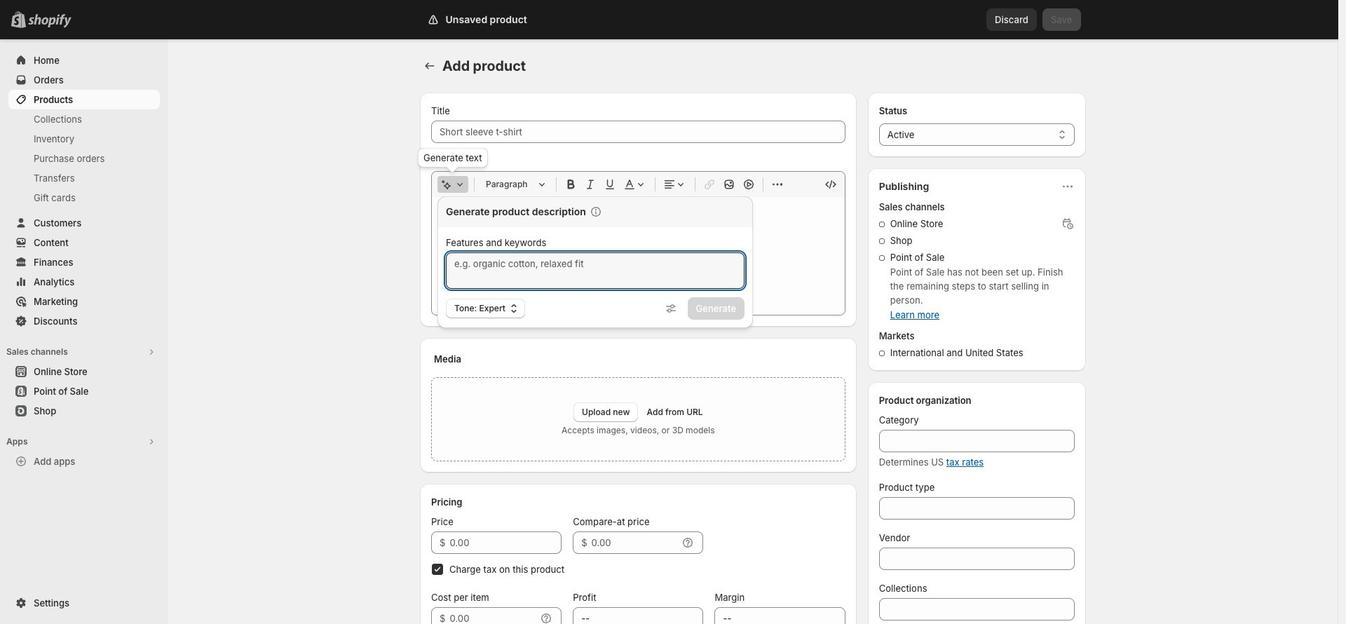 Task type: vqa. For each thing, say whether or not it's contained in the screenshot.
the leftmost Marketing
no



Task type: locate. For each thing, give the bounding box(es) containing it.
None text field
[[573, 607, 704, 624], [715, 607, 845, 624], [573, 607, 704, 624], [715, 607, 845, 624]]

e.g. organic cotton, relaxed fit text field
[[446, 252, 745, 289]]

  text field
[[450, 532, 562, 554], [592, 532, 678, 554], [450, 607, 537, 624]]

None text field
[[879, 598, 1075, 621]]

tooltip
[[418, 148, 488, 168]]



Task type: describe. For each thing, give the bounding box(es) containing it.
shopify image
[[31, 14, 74, 28]]

Short sleeve t-shirt text field
[[431, 121, 846, 143]]



